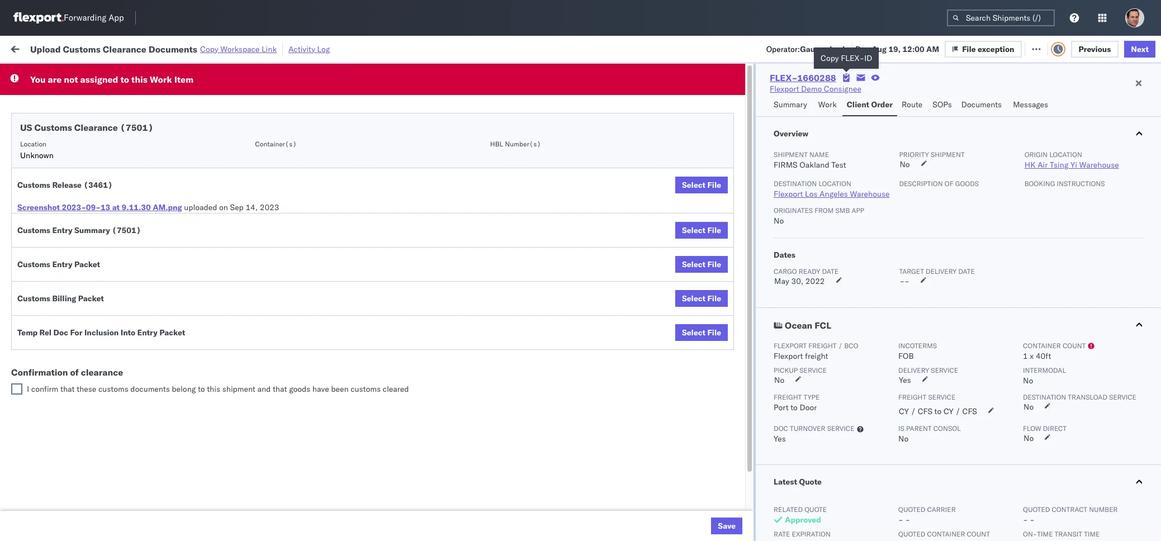 Task type: locate. For each thing, give the bounding box(es) containing it.
3 appointment from the top
[[92, 284, 138, 294]]

packet for customs entry packet
[[74, 260, 100, 270]]

quoted for -
[[899, 506, 926, 514]]

upload up 'customs entry packet'
[[26, 235, 51, 245]]

gaurav jawla down tsing
[[1031, 186, 1077, 196]]

11 resize handle column header from the left
[[1133, 87, 1147, 541]]

select for customs entry packet
[[682, 260, 706, 270]]

tsing
[[1050, 160, 1069, 170]]

choi for origin
[[1065, 383, 1082, 393]]

client for client name
[[473, 91, 491, 100]]

nyku9743990 up expiration
[[787, 506, 842, 516]]

location inside destination location flexport los angeles warehouse
[[819, 180, 852, 188]]

upload inside 'button'
[[26, 235, 51, 245]]

pm right 8:30
[[223, 383, 236, 393]]

1 vertical spatial name
[[810, 150, 830, 159]]

5 schedule pickup from los angeles, ca from the top
[[26, 358, 163, 368]]

select file for customs billing packet
[[682, 294, 722, 304]]

1 jan from the top
[[257, 383, 269, 393]]

link
[[262, 44, 277, 54]]

destination down intermodal no
[[1024, 393, 1067, 402]]

flexport
[[770, 84, 800, 94], [774, 189, 803, 199], [774, 342, 807, 350], [774, 351, 803, 361]]

1 vertical spatial this
[[207, 384, 220, 394]]

1 omkar savant from the top
[[1031, 161, 1080, 171]]

schedule delivery appointment for second schedule delivery appointment link from the bottom
[[26, 284, 138, 294]]

1 vertical spatial entry
[[52, 260, 72, 270]]

client inside client order button
[[847, 100, 870, 110]]

rotterdam,
[[105, 401, 145, 411], [105, 500, 145, 510]]

ca inside button
[[148, 308, 159, 319]]

select file button for temp rel doc for inclusion into entry packet
[[676, 324, 728, 341]]

0 vertical spatial flex-2130384
[[703, 481, 761, 491]]

(7501) for customs entry summary (7501)
[[112, 225, 141, 235]]

name for client name
[[493, 91, 511, 100]]

0 horizontal spatial destination
[[774, 180, 817, 188]]

0 vertical spatial container
[[787, 87, 817, 95]]

select for customs billing packet
[[682, 294, 706, 304]]

destination left age
[[1108, 432, 1149, 442]]

pickup for schedule pickup from los angeles, ca button related to lhuu7894563, uetu5238478
[[61, 259, 85, 269]]

quoted for count
[[899, 530, 926, 539]]

0 vertical spatial packet
[[74, 260, 100, 270]]

container(s)
[[255, 140, 297, 148]]

4 select file from the top
[[682, 294, 722, 304]]

6 resize handle column header from the left
[[666, 87, 679, 541]]

file for customs billing packet
[[708, 294, 722, 304]]

customs left billing
[[17, 294, 50, 304]]

work inside button
[[819, 100, 837, 110]]

container down the flex-1660288 link
[[787, 87, 817, 95]]

5 hlxu6269489, from the top
[[847, 210, 904, 220]]

from inside confirm pickup from los angeles, ca link
[[83, 308, 99, 319]]

summary down 09-
[[74, 225, 110, 235]]

1 vertical spatial omkar savant
[[1031, 309, 1080, 319]]

schedule pickup from los angeles, ca
[[26, 136, 163, 146], [26, 161, 163, 171], [26, 210, 163, 220], [26, 259, 163, 269], [26, 358, 163, 368]]

2 vertical spatial 2023
[[285, 506, 304, 516]]

4,
[[279, 112, 286, 122], [279, 137, 286, 147], [279, 161, 286, 171], [279, 211, 286, 221]]

cy up "is"
[[899, 407, 909, 417]]

1 vertical spatial upload
[[26, 235, 51, 245]]

4 lhuu7894563, from the top
[[787, 333, 845, 343]]

schedule pickup from los angeles, ca link for lhuu7894563, uetu5238478
[[26, 259, 163, 270]]

numbers for mbl/mawb numbers
[[911, 91, 939, 100]]

0 horizontal spatial cfs
[[918, 407, 933, 417]]

1 horizontal spatial of
[[945, 180, 954, 188]]

angeles, inside button
[[115, 308, 146, 319]]

workspace
[[221, 44, 260, 54]]

gaurav down messages
[[1031, 112, 1056, 122]]

2 vertical spatial destination
[[1108, 432, 1149, 442]]

schedule delivery appointment button
[[26, 111, 138, 123], [26, 185, 138, 197], [26, 283, 138, 296], [26, 382, 138, 394]]

fob
[[899, 351, 914, 361]]

file
[[970, 43, 984, 53], [963, 44, 976, 54], [708, 180, 722, 190], [708, 225, 722, 235], [708, 260, 722, 270], [708, 294, 722, 304], [708, 328, 722, 338]]

quoted
[[899, 506, 926, 514], [1024, 506, 1051, 514], [899, 530, 926, 539]]

fcl inside button
[[815, 320, 832, 331]]

hlxu6269489, up smb
[[847, 186, 904, 196]]

warehouse right angeles
[[850, 189, 890, 199]]

los left angeles
[[806, 189, 818, 199]]

0 horizontal spatial work
[[122, 43, 142, 53]]

2130384 left latest
[[727, 481, 761, 491]]

destination inside destination location flexport los angeles warehouse
[[774, 180, 817, 188]]

1 horizontal spatial client
[[847, 100, 870, 110]]

appointment for second schedule delivery appointment link from the bottom
[[92, 284, 138, 294]]

maeu9408431 down zimu3048342
[[870, 531, 927, 541]]

4 abcdefg78456546 from the top
[[870, 334, 946, 344]]

6 hlxu6269489, from the top
[[847, 235, 904, 245]]

lhuu7894563, up the msdu7304509
[[787, 333, 845, 343]]

4 schedule pickup from los angeles, ca link from the top
[[26, 259, 163, 270]]

1 horizontal spatial 30,
[[792, 276, 804, 286]]

freight up pickup service
[[806, 351, 829, 361]]

schedule pickup from los angeles, ca link up the (3461) at the top of page
[[26, 160, 163, 171]]

from for 3rd schedule pickup from los angeles, ca button from the bottom of the page
[[87, 210, 103, 220]]

2 vertical spatial clearance
[[87, 235, 123, 245]]

destination down firms
[[774, 180, 817, 188]]

1 vertical spatial flex-2130384
[[703, 506, 761, 516]]

of right description
[[945, 180, 954, 188]]

no down priority
[[900, 159, 910, 169]]

lhuu7894563, uetu5238478 down ready
[[787, 284, 901, 294]]

ocean inside button
[[785, 320, 813, 331]]

latest
[[774, 477, 798, 487]]

pickup for 1st schedule pickup from rotterdam, netherlands button from the bottom
[[61, 500, 85, 510]]

5 1846748 from the top
[[727, 211, 761, 221]]

angeles, for the confirm pickup from los angeles, ca button
[[115, 308, 146, 319]]

0 vertical spatial choi
[[1065, 383, 1082, 393]]

1 vertical spatial savant
[[1056, 309, 1080, 319]]

client inside client name button
[[473, 91, 491, 100]]

uetu5238478 up the "maeu9736123"
[[847, 333, 901, 343]]

2 select file from the top
[[682, 225, 722, 235]]

0 horizontal spatial yes
[[774, 434, 786, 444]]

delivery inside 'button'
[[56, 333, 85, 343]]

1 vertical spatial warehouse
[[850, 189, 890, 199]]

1 select file button from the top
[[676, 177, 728, 194]]

5 select file button from the top
[[676, 324, 728, 341]]

documents
[[131, 384, 170, 394]]

1 vertical spatial 30,
[[271, 506, 283, 516]]

consol
[[934, 425, 961, 433]]

schedule pickup from rotterdam, netherlands button
[[26, 401, 183, 424], [26, 499, 183, 523]]

2 freight from the left
[[899, 393, 927, 402]]

customs inside 'button'
[[53, 235, 85, 245]]

booking
[[1025, 180, 1056, 188]]

pm right '4:00'
[[223, 309, 236, 319]]

1 vertical spatial documents
[[962, 100, 1002, 110]]

0 horizontal spatial client
[[473, 91, 491, 100]]

delivery down 'customs entry packet'
[[61, 284, 90, 294]]

2 gaurav jawla from the top
[[1031, 186, 1077, 196]]

resize handle column header for deadline
[[326, 87, 340, 541]]

0 vertical spatial name
[[493, 91, 511, 100]]

schedule pickup from rotterdam, netherlands link
[[26, 401, 183, 423], [26, 499, 183, 522]]

1 hlxu6269489, from the top
[[847, 112, 904, 122]]

1 11:59 from the top
[[204, 112, 226, 122]]

smb
[[836, 206, 850, 215]]

exception
[[986, 43, 1023, 53], [978, 44, 1015, 54]]

1 horizontal spatial numbers
[[911, 91, 939, 100]]

ceau7522281, hlxu6269489, hlxu8034992 down angeles
[[787, 210, 961, 220]]

freight type port to door
[[774, 393, 820, 413]]

1 vertical spatial schedule pickup from rotterdam, netherlands
[[26, 500, 145, 521]]

clearance for upload customs clearance documents copy workspace link
[[103, 43, 146, 55]]

no down originates
[[774, 216, 784, 226]]

3 maeu9408431 from the top
[[870, 457, 927, 467]]

2 omkar savant from the top
[[1031, 309, 1080, 319]]

inclusion
[[84, 328, 119, 338]]

pm
[[228, 112, 240, 122], [228, 137, 240, 147], [228, 161, 240, 171], [228, 211, 240, 221], [228, 235, 240, 245], [223, 309, 236, 319], [223, 383, 236, 393], [223, 506, 236, 516]]

0 vertical spatial omkar
[[1031, 161, 1054, 171]]

0 vertical spatial netherlands
[[26, 413, 70, 423]]

pickup for 4th schedule pickup from los angeles, ca button from the bottom
[[61, 161, 85, 171]]

am
[[927, 44, 940, 54]]

freight inside freight type port to door
[[774, 393, 802, 402]]

4, up 8,
[[279, 211, 286, 221]]

/ up the parent
[[911, 407, 916, 417]]

hlxu6269489, down client order button
[[847, 136, 904, 147]]

warehouse right yi at the right top of the page
[[1080, 160, 1120, 170]]

4 schedule pickup from los angeles, ca from the top
[[26, 259, 163, 269]]

pickup service
[[774, 366, 827, 375]]

shipment
[[931, 150, 965, 159], [222, 384, 256, 394]]

work
[[32, 41, 61, 56]]

work left item
[[150, 74, 172, 85]]

jan for 23,
[[257, 383, 269, 393]]

from for 4th schedule pickup from los angeles, ca button from the bottom
[[87, 161, 103, 171]]

0 vertical spatial savant
[[1056, 161, 1080, 171]]

1 ceau7522281, hlxu6269489, hlxu8034992 from the top
[[787, 112, 961, 122]]

delivery for second schedule delivery appointment link from the bottom
[[61, 284, 90, 294]]

delivery for first schedule delivery appointment link
[[61, 112, 90, 122]]

gvcu5265864 down the "approved"
[[787, 530, 842, 540]]

hlxu6269489, down angeles
[[847, 210, 904, 220]]

23, right and
[[271, 383, 283, 393]]

lagerfeld
[[669, 506, 702, 516]]

angeles,
[[120, 136, 151, 146], [120, 161, 151, 171], [120, 210, 151, 220], [120, 259, 151, 269], [115, 308, 146, 319], [120, 358, 151, 368]]

ceau7522281, hlxu6269489, hlxu8034992 up smb
[[787, 186, 961, 196]]

1 horizontal spatial consignee
[[824, 84, 862, 94]]

1 omkar from the top
[[1031, 161, 1054, 171]]

resize handle column header for flex id
[[768, 87, 782, 541]]

0 horizontal spatial doc
[[53, 328, 68, 338]]

container for container count
[[1024, 342, 1062, 350]]

0 horizontal spatial summary
[[74, 225, 110, 235]]

2 rotterdam, from the top
[[105, 500, 145, 510]]

1 horizontal spatial shipment
[[931, 150, 965, 159]]

resize handle column header for mbl/mawb numbers
[[1012, 87, 1025, 541]]

1 horizontal spatial this
[[207, 384, 220, 394]]

workitem button
[[7, 89, 187, 100]]

name inside shipment name firms oakland test
[[810, 150, 830, 159]]

uetu5238478 up --
[[847, 260, 901, 270]]

8,
[[278, 235, 285, 245]]

1 horizontal spatial app
[[852, 206, 865, 215]]

intermodal
[[1024, 366, 1067, 375]]

1 vertical spatial id
[[699, 91, 706, 100]]

documents inside 'button'
[[125, 235, 165, 245]]

container numbers button
[[782, 84, 854, 105]]

4 flex-1889466 from the top
[[703, 334, 761, 344]]

1 vertical spatial container
[[1024, 342, 1062, 350]]

3 hlxu6269489, from the top
[[847, 161, 904, 171]]

2 ceau7522281, from the top
[[787, 136, 845, 147]]

quoted inside quoted contract number - -
[[1024, 506, 1051, 514]]

/ up consol
[[956, 407, 961, 417]]

2 ceau7522281, hlxu6269489, hlxu8034992 from the top
[[787, 136, 961, 147]]

app inside forwarding app link
[[109, 13, 124, 23]]

origin left the agent
[[1108, 383, 1129, 393]]

confirmation of clearance
[[11, 367, 123, 378]]

4 test123456 from the top
[[870, 235, 918, 245]]

1 horizontal spatial yes
[[899, 375, 912, 385]]

2023 for 30,
[[285, 506, 304, 516]]

1 horizontal spatial summary
[[774, 100, 808, 110]]

nyku9743990
[[787, 481, 842, 491], [787, 506, 842, 516]]

4 ceau7522281, from the top
[[787, 186, 845, 196]]

schedule pickup from rotterdam, netherlands for 1st schedule pickup from rotterdam, netherlands link
[[26, 401, 145, 423]]

of for description
[[945, 180, 954, 188]]

2 hlxu8034992 from the top
[[906, 136, 961, 147]]

los inside destination location flexport los angeles warehouse
[[806, 189, 818, 199]]

1 vertical spatial app
[[852, 206, 865, 215]]

1 vertical spatial origin
[[1108, 383, 1129, 393]]

angeles, for schedule pickup from los angeles, ca button related to lhuu7894563, uetu5238478
[[120, 259, 151, 269]]

1 schedule pickup from los angeles, ca from the top
[[26, 136, 163, 146]]

0 horizontal spatial id
[[699, 91, 706, 100]]

schedule pickup from los angeles, ca down us customs clearance (7501)
[[26, 136, 163, 146]]

1 vertical spatial omkar
[[1031, 309, 1054, 319]]

2 cy from the left
[[944, 407, 954, 417]]

jaehyung for jaehyung choi - test destination age
[[1031, 432, 1063, 442]]

clearance down '13'
[[87, 235, 123, 245]]

0 vertical spatial jan
[[257, 383, 269, 393]]

time right transit
[[1085, 530, 1100, 539]]

upload for upload customs clearance documents copy workspace link
[[30, 43, 61, 55]]

0 horizontal spatial cy
[[899, 407, 909, 417]]

appointment up '13'
[[92, 185, 138, 195]]

3 resize handle column header from the left
[[371, 87, 385, 541]]

hbl number(s)
[[490, 140, 541, 148]]

schedule delivery appointment link down workitem button at the top
[[26, 111, 138, 122]]

maeu9408431
[[870, 383, 927, 393], [870, 407, 927, 418], [870, 457, 927, 467], [870, 531, 927, 541]]

1 horizontal spatial that
[[273, 384, 287, 394]]

1 vertical spatial packet
[[78, 294, 104, 304]]

delivery service
[[899, 366, 959, 375]]

0 vertical spatial of
[[945, 180, 954, 188]]

3 select from the top
[[682, 260, 706, 270]]

quoted down quoted carrier - -
[[899, 530, 926, 539]]

schedule delivery appointment up us customs clearance (7501)
[[26, 112, 138, 122]]

1 vertical spatial 2130384
[[727, 506, 761, 516]]

2 schedule pickup from rotterdam, netherlands from the top
[[26, 500, 145, 521]]

confirm inside button
[[26, 308, 54, 319]]

3 pdt, from the top
[[242, 161, 260, 171]]

6 1846748 from the top
[[727, 235, 761, 245]]

have
[[313, 384, 329, 394]]

date for --
[[959, 267, 975, 276]]

choi up destination transload service
[[1065, 383, 1082, 393]]

belong
[[172, 384, 196, 394]]

1 vertical spatial netherlands
[[26, 511, 70, 521]]

clearance inside 'button'
[[87, 235, 123, 245]]

ceau7522281, down shipment at the right of page
[[787, 161, 845, 171]]

clearance for upload customs clearance documents
[[87, 235, 123, 245]]

schedule pickup from los angeles, ca link for ceau7522281, hlxu6269489, hlxu8034992
[[26, 136, 163, 147]]

entry
[[52, 225, 72, 235], [52, 260, 72, 270], [137, 328, 158, 338]]

omkar for abcdefg78456546
[[1031, 309, 1054, 319]]

Search Shipments (/) text field
[[948, 10, 1056, 26]]

2 vertical spatial work
[[819, 100, 837, 110]]

confirm for confirm pickup from los angeles, ca
[[26, 308, 54, 319]]

yes
[[899, 375, 912, 385], [774, 434, 786, 444]]

schedule pickup from los angeles, ca link for msdu7304509
[[26, 357, 163, 368]]

resize handle column header for mode
[[454, 87, 468, 541]]

no up flow
[[1024, 402, 1034, 412]]

0 horizontal spatial numbers
[[787, 96, 815, 104]]

jan right 5:30
[[257, 506, 269, 516]]

2130384 up save
[[727, 506, 761, 516]]

origin
[[1025, 150, 1048, 159], [1108, 383, 1129, 393]]

1662119
[[727, 432, 761, 442]]

freight
[[809, 342, 837, 350], [806, 351, 829, 361]]

schedule pickup from los angeles, ca button for ceau7522281, hlxu6269489, hlxu8034992
[[26, 136, 163, 148]]

numbers inside button
[[911, 91, 939, 100]]

pickup for the confirm pickup from los angeles, ca button
[[56, 308, 80, 319]]

select file for temp rel doc for inclusion into entry packet
[[682, 328, 722, 338]]

2 choi from the top
[[1065, 432, 1082, 442]]

ready
[[86, 69, 106, 77]]

i
[[27, 384, 29, 394]]

angeles, up the into
[[115, 308, 146, 319]]

1 vertical spatial rotterdam,
[[105, 500, 145, 510]]

2 customs from the left
[[351, 384, 381, 394]]

transload
[[1069, 393, 1108, 402]]

1 maeu9408431 from the top
[[870, 383, 927, 393]]

1 vertical spatial schedule pickup from rotterdam, netherlands button
[[26, 499, 183, 523]]

door
[[800, 403, 817, 413]]

yi
[[1071, 160, 1078, 170]]

2 schedule delivery appointment from the top
[[26, 185, 138, 195]]

0 horizontal spatial shipment
[[222, 384, 256, 394]]

no inside originates from smb app no
[[774, 216, 784, 226]]

to down service
[[935, 407, 942, 417]]

0 horizontal spatial origin
[[1025, 150, 1048, 159]]

1 horizontal spatial cfs
[[963, 407, 978, 417]]

1 horizontal spatial work
[[150, 74, 172, 85]]

8 schedule from the top
[[26, 358, 59, 368]]

2 vertical spatial documents
[[125, 235, 165, 245]]

2130387 down 1662119 in the right of the page
[[727, 457, 761, 467]]

ceau7522281, hlxu6269489, hlxu8034992 down smb
[[787, 235, 961, 245]]

documents for upload customs clearance documents
[[125, 235, 165, 245]]

upload for upload customs clearance documents
[[26, 235, 51, 245]]

4, up container(s)
[[279, 112, 286, 122]]

container inside button
[[787, 87, 817, 95]]

client up hbl
[[473, 91, 491, 100]]

omkar up container count
[[1031, 309, 1054, 319]]

None checkbox
[[11, 384, 22, 395]]

3 flex-1889466 from the top
[[703, 309, 761, 319]]

0 vertical spatial entry
[[52, 225, 72, 235]]

0 vertical spatial confirm
[[26, 308, 54, 319]]

(7501) down 9.11.30
[[112, 225, 141, 235]]

pst, for 8:30
[[238, 383, 255, 393]]

operator:
[[767, 44, 801, 54]]

0 horizontal spatial 30,
[[271, 506, 283, 516]]

select file button for customs entry summary (7501)
[[676, 222, 728, 239]]

quoted up on-
[[1024, 506, 1051, 514]]

gaurav jawla down messages
[[1031, 112, 1077, 122]]

delivery down confirmation of clearance
[[61, 382, 90, 392]]

0 vertical spatial origin
[[1025, 150, 1048, 159]]

schedule delivery appointment button up 2023-
[[26, 185, 138, 197]]

flex-2130384 up save
[[703, 506, 761, 516]]

0 vertical spatial this
[[131, 74, 148, 85]]

4 hlxu6269489, from the top
[[847, 186, 904, 196]]

0 vertical spatial summary
[[774, 100, 808, 110]]

ceau7522281, up shipment name firms oakland test
[[787, 136, 845, 147]]

copy
[[200, 44, 218, 54], [821, 53, 839, 63]]

filtered by:
[[11, 69, 51, 79]]

netherlands
[[26, 413, 70, 423], [26, 511, 70, 521]]

ceau7522281, hlxu6269489, hlxu8034992 down client order button
[[787, 136, 961, 147]]

client
[[473, 91, 491, 100], [847, 100, 870, 110]]

1 ceau7522281, from the top
[[787, 112, 845, 122]]

1 2130384 from the top
[[727, 481, 761, 491]]

to right "belong"
[[198, 384, 205, 394]]

resize handle column header
[[184, 87, 198, 541], [326, 87, 340, 541], [371, 87, 385, 541], [454, 87, 468, 541], [538, 87, 551, 541], [666, 87, 679, 541], [768, 87, 782, 541], [851, 87, 865, 541], [1012, 87, 1025, 541], [1095, 87, 1108, 541], [1133, 87, 1147, 541]]

los up the (3461) at the top of page
[[105, 161, 118, 171]]

savant for test123456
[[1056, 161, 1080, 171]]

2 11:59 pm pdt, nov 4, 2022 from the top
[[204, 137, 307, 147]]

1 rotterdam, from the top
[[105, 401, 145, 411]]

pickup for schedule pickup from los angeles, ca button associated with ceau7522281, hlxu6269489, hlxu8034992
[[61, 136, 85, 146]]

1 vertical spatial at
[[112, 202, 120, 213]]

0 horizontal spatial count
[[967, 530, 991, 539]]

summary button
[[770, 95, 814, 116]]

from
[[87, 136, 103, 146], [87, 161, 103, 171], [815, 206, 834, 215], [87, 210, 103, 220], [87, 259, 103, 269], [83, 308, 99, 319], [87, 358, 103, 368], [87, 401, 103, 411], [87, 500, 103, 510]]

cfs
[[918, 407, 933, 417], [963, 407, 978, 417]]

0 vertical spatial 23,
[[273, 309, 285, 319]]

shipment left and
[[222, 384, 256, 394]]

name up oakland
[[810, 150, 830, 159]]

flex-2130384
[[703, 481, 761, 491], [703, 506, 761, 516]]

shipment name firms oakland test
[[774, 150, 847, 170]]

id right flex
[[699, 91, 706, 100]]

30,
[[792, 276, 804, 286], [271, 506, 283, 516]]

flex-1893174 button
[[685, 355, 763, 371], [685, 355, 763, 371]]

0 vertical spatial documents
[[149, 43, 197, 55]]

goods
[[956, 180, 979, 188], [289, 384, 311, 394]]

0 vertical spatial jawla
[[829, 44, 850, 54]]

0 horizontal spatial goods
[[289, 384, 311, 394]]

0 vertical spatial omkar savant
[[1031, 161, 1080, 171]]

2 maeu9408431 from the top
[[870, 407, 927, 418]]

app inside originates from smb app no
[[852, 206, 865, 215]]

1 vertical spatial destination
[[1024, 393, 1067, 402]]

1 horizontal spatial name
[[810, 150, 830, 159]]

angeles, for 4th schedule pickup from los angeles, ca button from the bottom
[[120, 161, 151, 171]]

appointment for first schedule delivery appointment link
[[92, 112, 138, 122]]

quoted inside quoted carrier - -
[[899, 506, 926, 514]]

1 horizontal spatial count
[[1063, 342, 1087, 350]]

1 savant from the top
[[1056, 161, 1080, 171]]

1 schedule delivery appointment link from the top
[[26, 111, 138, 122]]

schedule delivery appointment for first schedule delivery appointment link
[[26, 112, 138, 122]]

documents up in
[[149, 43, 197, 55]]

1 schedule pickup from los angeles, ca button from the top
[[26, 136, 163, 148]]

clearance for us customs clearance (7501)
[[74, 122, 118, 133]]

customs entry packet
[[17, 260, 100, 270]]

1 vertical spatial jawla
[[1058, 112, 1077, 122]]

abcdefg78456546 down 'target'
[[870, 284, 946, 295]]

1 vertical spatial nyku9743990
[[787, 506, 842, 516]]

delivery for first schedule delivery appointment link from the bottom of the page
[[61, 382, 90, 392]]

upload
[[30, 43, 61, 55], [26, 235, 51, 245]]

2 date from the left
[[959, 267, 975, 276]]

3 gvcu5265864 from the top
[[787, 456, 842, 467]]

snoozed
[[234, 69, 260, 77]]

at right '13'
[[112, 202, 120, 213]]

account
[[614, 506, 644, 516]]

maeu9408431 up "is"
[[870, 407, 927, 418]]

5:30
[[204, 506, 221, 516]]

goods left have
[[289, 384, 311, 394]]

clearance up the 'work,'
[[103, 43, 146, 55]]

freight for freight service
[[899, 393, 927, 402]]

1 vertical spatial shipment
[[222, 384, 256, 394]]

due
[[856, 44, 870, 54]]

ceau7522281, hlxu6269489, hlxu8034992 down client order
[[787, 112, 961, 122]]

select file button for customs release (3461)
[[676, 177, 728, 194]]

5 select file from the top
[[682, 328, 722, 338]]

40ft
[[1036, 351, 1052, 361]]

confirm delivery
[[26, 333, 85, 343]]

shipment up 'description of goods'
[[931, 150, 965, 159]]

0 horizontal spatial date
[[823, 267, 839, 276]]

2 flex-2130387 from the top
[[703, 407, 761, 418]]

2 confirm from the top
[[26, 333, 54, 343]]

schedule pickup from los angeles, ca button for msdu7304509
[[26, 357, 163, 369]]

numbers inside container numbers
[[787, 96, 815, 104]]

fcl
[[415, 112, 429, 122], [415, 161, 429, 171], [415, 211, 429, 221], [415, 235, 429, 245], [415, 309, 429, 319], [815, 320, 832, 331], [415, 383, 429, 393], [415, 506, 429, 516]]

delivery up 2023-
[[61, 185, 90, 195]]

4, down container(s)
[[279, 161, 286, 171]]

0 vertical spatial destination
[[774, 180, 817, 188]]

5 schedule pickup from los angeles, ca link from the top
[[26, 357, 163, 368]]

parent
[[907, 425, 932, 433]]

3 test123456 from the top
[[870, 186, 918, 196]]

Search Work text field
[[785, 40, 907, 57]]

screenshot 2023-09-13 at 9.11.30 am.png uploaded on sep 14, 2023
[[17, 202, 279, 213]]

name inside button
[[493, 91, 511, 100]]

0 vertical spatial gaurav jawla
[[1031, 112, 1077, 122]]

jawla right messages button
[[1058, 112, 1077, 122]]

4 gvcu5265864 from the top
[[787, 530, 842, 540]]

jaehyung
[[1031, 383, 1063, 393], [1031, 432, 1063, 442]]

instructions
[[1057, 180, 1106, 188]]

4 schedule delivery appointment link from the top
[[26, 382, 138, 393]]

from inside originates from smb app no
[[815, 206, 834, 215]]

schedule pickup from rotterdam, netherlands for 2nd schedule pickup from rotterdam, netherlands link
[[26, 500, 145, 521]]

risk
[[232, 43, 245, 53]]

from for 1st schedule pickup from rotterdam, netherlands button from the bottom
[[87, 500, 103, 510]]

13
[[101, 202, 110, 213]]

confirm inside 'button'
[[26, 333, 54, 343]]

0 vertical spatial warehouse
[[1080, 160, 1120, 170]]

location inside "origin location hk air tsing yi warehouse"
[[1050, 150, 1083, 159]]

sops
[[933, 100, 952, 110]]

3 schedule pickup from los angeles, ca button from the top
[[26, 209, 163, 222]]

related quote
[[774, 506, 827, 514]]

omkar savant
[[1031, 161, 1080, 171], [1031, 309, 1080, 319]]

operator: gaurav jawla
[[767, 44, 850, 54]]

entry for packet
[[52, 260, 72, 270]]

activity log
[[289, 44, 330, 54]]

23, right dec
[[273, 309, 285, 319]]

abcdefg78456546 down --
[[870, 309, 946, 319]]

lhuu7894563, down ready
[[787, 284, 845, 294]]

service
[[800, 366, 827, 375], [931, 366, 959, 375], [1110, 393, 1137, 402], [828, 425, 855, 433]]

0 horizontal spatial name
[[493, 91, 511, 100]]

(7501) for us customs clearance (7501)
[[120, 122, 153, 133]]

0 horizontal spatial customs
[[98, 384, 128, 394]]

schedule delivery appointment button down workitem button at the top
[[26, 111, 138, 123]]

2 jan from the top
[[257, 506, 269, 516]]

lhuu7894563, uetu5238478 up the may 30, 2022 on the bottom right of the page
[[787, 260, 901, 270]]

id
[[865, 53, 873, 63], [699, 91, 706, 100]]

0 vertical spatial on
[[274, 43, 283, 53]]

i confirm that these customs documents belong to this shipment and that goods have been customs cleared
[[27, 384, 409, 394]]



Task type: vqa. For each thing, say whether or not it's contained in the screenshot.
2nd Select from the top of the page
yes



Task type: describe. For each thing, give the bounding box(es) containing it.
10 schedule from the top
[[26, 401, 59, 411]]

pm left the "14,"
[[228, 211, 240, 221]]

quoted for number
[[1024, 506, 1051, 514]]

numbers for container numbers
[[787, 96, 815, 104]]

pm right 5:30
[[223, 506, 236, 516]]

2 vertical spatial gaurav
[[1031, 186, 1056, 196]]

select file for customs entry packet
[[682, 260, 722, 270]]

2 schedule pickup from los angeles, ca from the top
[[26, 161, 163, 171]]

mode button
[[385, 89, 457, 100]]

client for client order
[[847, 100, 870, 110]]

latest quote
[[774, 477, 822, 487]]

priority
[[900, 150, 930, 159]]

1 horizontal spatial on
[[274, 43, 283, 53]]

dates
[[774, 250, 796, 260]]

previous button
[[1071, 41, 1119, 57]]

2 lhuu7894563, uetu5238478 from the top
[[787, 284, 901, 294]]

appointment for first schedule delivery appointment link from the bottom of the page
[[92, 382, 138, 392]]

mode
[[390, 91, 407, 100]]

1 horizontal spatial doc
[[774, 425, 789, 433]]

4 2130387 from the top
[[727, 531, 761, 541]]

warehouse inside destination location flexport los angeles warehouse
[[850, 189, 890, 199]]

copy inside upload customs clearance documents copy workspace link
[[200, 44, 218, 54]]

1 time from the left
[[1038, 530, 1054, 539]]

into
[[121, 328, 135, 338]]

11 schedule from the top
[[26, 500, 59, 510]]

1 gaurav jawla from the top
[[1031, 112, 1077, 122]]

1 flex-1846748 from the top
[[703, 112, 761, 122]]

pst, for 4:00
[[238, 309, 255, 319]]

los down inclusion
[[105, 358, 118, 368]]

1 x 40ft
[[1024, 351, 1052, 361]]

quoted contract number - -
[[1024, 506, 1118, 525]]

2 uetu5238478 from the top
[[847, 284, 901, 294]]

flexport. image
[[13, 12, 64, 23]]

customs up location
[[34, 122, 72, 133]]

2 hlxu6269489, from the top
[[847, 136, 904, 147]]

0 vertical spatial shipment
[[931, 150, 965, 159]]

0 horizontal spatial on
[[219, 202, 228, 213]]

los inside button
[[101, 308, 113, 319]]

no inside intermodal no
[[1024, 376, 1034, 386]]

to right the for
[[120, 74, 129, 85]]

from for schedule pickup from los angeles, ca button related to lhuu7894563, uetu5238478
[[87, 259, 103, 269]]

destination for flexport
[[774, 180, 817, 188]]

2 vertical spatial entry
[[137, 328, 158, 338]]

action
[[1123, 43, 1147, 53]]

doc turnover service
[[774, 425, 855, 433]]

3 11:59 from the top
[[204, 161, 226, 171]]

my
[[11, 41, 29, 56]]

uploaded
[[184, 202, 217, 213]]

1 vertical spatial goods
[[289, 384, 311, 394]]

hk air tsing yi warehouse link
[[1025, 160, 1120, 170]]

6 ceau7522281, from the top
[[787, 235, 845, 245]]

by:
[[40, 69, 51, 79]]

1 lhuu7894563, from the top
[[787, 260, 845, 270]]

1 horizontal spatial /
[[911, 407, 916, 417]]

file for customs release (3461)
[[708, 180, 722, 190]]

pst, for 11:00
[[242, 235, 259, 245]]

confirm pickup from los angeles, ca
[[26, 308, 159, 319]]

1 vertical spatial summary
[[74, 225, 110, 235]]

1 customs from the left
[[98, 384, 128, 394]]

import
[[95, 43, 120, 53]]

3 ceau7522281, hlxu6269489, hlxu8034992 from the top
[[787, 161, 961, 171]]

2 horizontal spatial /
[[956, 407, 961, 417]]

3 schedule pickup from los angeles, ca from the top
[[26, 210, 163, 220]]

date for may 30, 2022
[[823, 267, 839, 276]]

route
[[902, 100, 923, 110]]

is
[[899, 425, 905, 433]]

3 flex-1846748 from the top
[[703, 161, 761, 171]]

documents inside button
[[962, 100, 1002, 110]]

3 lhuu7894563, from the top
[[787, 309, 845, 319]]

1 schedule delivery appointment button from the top
[[26, 111, 138, 123]]

2 schedule pickup from rotterdam, netherlands button from the top
[[26, 499, 183, 523]]

appointment for second schedule delivery appointment link from the top of the page
[[92, 185, 138, 195]]

1 vertical spatial count
[[967, 530, 991, 539]]

sops button
[[929, 95, 958, 116]]

delivery for second schedule delivery appointment link from the top of the page
[[61, 185, 90, 195]]

id inside flex id button
[[699, 91, 706, 100]]

2 cfs from the left
[[963, 407, 978, 417]]

3 schedule from the top
[[26, 161, 59, 171]]

client order button
[[843, 95, 898, 116]]

assigned
[[80, 74, 118, 85]]

file for temp rel doc for inclusion into entry packet
[[708, 328, 722, 338]]

(3461)
[[84, 180, 113, 190]]

1 schedule pickup from rotterdam, netherlands button from the top
[[26, 401, 183, 424]]

1 horizontal spatial copy
[[821, 53, 839, 63]]

1 horizontal spatial at
[[223, 43, 230, 53]]

11:59 pm pdt, nov 4, 2022 for 3rd schedule pickup from los angeles, ca button from the bottom of the page
[[204, 211, 307, 221]]

target delivery date
[[900, 267, 975, 276]]

omkar savant for test123456
[[1031, 161, 1080, 171]]

2 lhuu7894563, from the top
[[787, 284, 845, 294]]

log
[[317, 44, 330, 54]]

carrier
[[928, 506, 956, 514]]

12:00
[[903, 44, 925, 54]]

2 schedule pickup from los angeles, ca button from the top
[[26, 160, 163, 173]]

angeles, for schedule pickup from los angeles, ca button for msdu7304509
[[120, 358, 151, 368]]

snoozed no
[[234, 69, 274, 77]]

4 hlxu8034992 from the top
[[906, 186, 961, 196]]

customs up customs billing packet
[[17, 260, 50, 270]]

3 uetu5238478 from the top
[[847, 309, 901, 319]]

4 4, from the top
[[279, 211, 286, 221]]

0 vertical spatial 2023
[[260, 202, 279, 213]]

unknown
[[20, 150, 54, 161]]

4 lhuu7894563, uetu5238478 from the top
[[787, 333, 901, 343]]

demo
[[802, 84, 822, 94]]

5 ceau7522281, from the top
[[787, 210, 845, 220]]

confirm for confirm delivery
[[26, 333, 54, 343]]

1 vertical spatial freight
[[806, 351, 829, 361]]

destination location flexport los angeles warehouse
[[774, 180, 890, 199]]

2 4, from the top
[[279, 137, 286, 147]]

originates from smb app no
[[774, 206, 865, 226]]

resize handle column header for consignee
[[666, 87, 679, 541]]

select file for customs release (3461)
[[682, 180, 722, 190]]

flow direct
[[1024, 425, 1067, 433]]

2 time from the left
[[1085, 530, 1100, 539]]

187
[[258, 43, 272, 53]]

container for container numbers
[[787, 87, 817, 95]]

contract
[[1052, 506, 1088, 514]]

1 that from the left
[[60, 384, 75, 394]]

track
[[285, 43, 303, 53]]

delivery down fob
[[899, 366, 930, 375]]

no up deadline button at the top left of the page
[[265, 69, 274, 77]]

customs up screenshot
[[17, 180, 50, 190]]

1 gvcu5265864 from the top
[[787, 383, 842, 393]]

name for shipment name firms oakland test
[[810, 150, 830, 159]]

select for customs release (3461)
[[682, 180, 706, 190]]

quoted carrier - -
[[899, 506, 956, 525]]

angeles, for 3rd schedule pickup from los angeles, ca button from the bottom of the page
[[120, 210, 151, 220]]

customs release (3461)
[[17, 180, 113, 190]]

select file button for customs entry packet
[[676, 256, 728, 273]]

customs up :
[[63, 43, 101, 55]]

origin inside "origin location hk air tsing yi warehouse"
[[1025, 150, 1048, 159]]

1 horizontal spatial origin
[[1108, 383, 1129, 393]]

0 horizontal spatial at
[[112, 202, 120, 213]]

1 2130387 from the top
[[727, 383, 761, 393]]

5 schedule from the top
[[26, 210, 59, 220]]

work inside 'button'
[[122, 43, 142, 53]]

zimu3048342
[[870, 506, 924, 516]]

service down flexport freight / bco flexport freight at the right bottom of the page
[[800, 366, 827, 375]]

item
[[174, 74, 194, 85]]

3 4, from the top
[[279, 161, 286, 171]]

6 ceau7522281, hlxu6269489, hlxu8034992 from the top
[[787, 235, 961, 245]]

next
[[1132, 44, 1149, 54]]

10 resize handle column header from the left
[[1095, 87, 1108, 541]]

4 1846748 from the top
[[727, 186, 761, 196]]

schedule delivery appointment for second schedule delivery appointment link from the top of the page
[[26, 185, 138, 195]]

6 flex-1846748 from the top
[[703, 235, 761, 245]]

no down flow
[[1024, 434, 1034, 444]]

are
[[48, 74, 62, 85]]

11:59 pm pdt, nov 4, 2022 for 4th schedule delivery appointment button from the bottom
[[204, 112, 307, 122]]

5 hlxu8034992 from the top
[[906, 210, 961, 220]]

7 schedule from the top
[[26, 284, 59, 294]]

0 vertical spatial id
[[865, 53, 873, 63]]

2 flex-2130384 from the top
[[703, 506, 761, 516]]

pickup for schedule pickup from los angeles, ca button for msdu7304509
[[61, 358, 85, 368]]

2 2130384 from the top
[[727, 506, 761, 516]]

documents for upload customs clearance documents copy workspace link
[[149, 43, 197, 55]]

warehouse inside "origin location hk air tsing yi warehouse"
[[1080, 160, 1120, 170]]

pst, for 5:30
[[238, 506, 255, 516]]

is parent consol no
[[899, 425, 961, 444]]

rotterdam, for 1st schedule pickup from rotterdam, netherlands button from the top
[[105, 401, 145, 411]]

1 vertical spatial work
[[150, 74, 172, 85]]

3 schedule delivery appointment link from the top
[[26, 283, 138, 295]]

2 schedule pickup from los angeles, ca link from the top
[[26, 160, 163, 171]]

los down "upload customs clearance documents" 'button'
[[105, 259, 118, 269]]

23, for 2023
[[271, 383, 283, 393]]

schedule pickup from los angeles, ca for lhuu7894563, uetu5238478
[[26, 259, 163, 269]]

test inside shipment name firms oakland test
[[832, 160, 847, 170]]

2 horizontal spatial destination
[[1108, 432, 1149, 442]]

on-
[[1024, 530, 1038, 539]]

no down pickup service
[[775, 375, 785, 385]]

consignee inside consignee button
[[557, 91, 589, 100]]

23, for 2022
[[273, 309, 285, 319]]

1 lhuu7894563, uetu5238478 from the top
[[787, 260, 901, 270]]

work button
[[814, 95, 843, 116]]

pdt, for first schedule delivery appointment link
[[242, 112, 260, 122]]

1 flex-1889466 from the top
[[703, 260, 761, 270]]

4:00
[[204, 309, 221, 319]]

pm right 11:00
[[228, 235, 240, 245]]

netherlands for 2nd schedule pickup from rotterdam, netherlands link
[[26, 511, 70, 521]]

delivery for confirm delivery link at the bottom of page
[[56, 333, 85, 343]]

pm down deadline
[[228, 112, 240, 122]]

4 schedule from the top
[[26, 185, 59, 195]]

packet for customs billing packet
[[78, 294, 104, 304]]

copy flex-id
[[821, 53, 873, 63]]

port
[[774, 403, 789, 413]]

location for angeles
[[819, 180, 852, 188]]

service up service
[[931, 366, 959, 375]]

flex-1660288
[[770, 72, 837, 83]]

3 schedule pickup from los angeles, ca link from the top
[[26, 209, 163, 221]]

service down the agent
[[1110, 393, 1137, 402]]

msdu7304509
[[787, 358, 844, 368]]

hk
[[1025, 160, 1036, 170]]

customs down screenshot
[[17, 225, 50, 235]]

/ inside flexport freight / bco flexport freight
[[839, 342, 843, 350]]

of for confirmation
[[70, 367, 79, 378]]

cargo ready date
[[774, 267, 839, 276]]

mbl/mawb
[[870, 91, 909, 100]]

3 1846748 from the top
[[727, 161, 761, 171]]

freight for freight type port to door
[[774, 393, 802, 402]]

4 maeu9408431 from the top
[[870, 531, 927, 541]]

due aug 19, 12:00 am
[[856, 44, 940, 54]]

3 lhuu7894563, uetu5238478 from the top
[[787, 309, 901, 319]]

4 1889466 from the top
[[727, 334, 761, 344]]

air
[[1038, 160, 1048, 170]]

los down us customs clearance (7501)
[[105, 136, 118, 146]]

batch action button
[[1081, 40, 1155, 57]]

resize handle column header for client name
[[538, 87, 551, 541]]

4 flex-2130387 from the top
[[703, 531, 761, 541]]

omkar savant for abcdefg78456546
[[1031, 309, 1080, 319]]

2 schedule delivery appointment link from the top
[[26, 185, 138, 196]]

pm left container(s)
[[228, 137, 240, 147]]

pdt, for third schedule pickup from los angeles, ca link from the bottom of the page
[[242, 211, 260, 221]]

4 11:59 from the top
[[204, 211, 226, 221]]

service right turnover
[[828, 425, 855, 433]]

no inside is parent consol no
[[899, 434, 909, 444]]

3 flex-2130387 from the top
[[703, 457, 761, 467]]

location unknown
[[20, 140, 54, 161]]

4:00 pm pst, dec 23, 2022
[[204, 309, 307, 319]]

2 schedule from the top
[[26, 136, 59, 146]]

pickup for 3rd schedule pickup from los angeles, ca button from the bottom of the page
[[61, 210, 85, 220]]

3 ceau7522281, from the top
[[787, 161, 845, 171]]

activity log button
[[289, 43, 330, 55]]

0 vertical spatial goods
[[956, 180, 979, 188]]

destination for service
[[1024, 393, 1067, 402]]

container count
[[1024, 342, 1087, 350]]

los right 09-
[[105, 210, 118, 220]]

integration test account - karl lagerfeld
[[557, 506, 702, 516]]

--
[[900, 276, 910, 286]]

778
[[206, 43, 221, 53]]

3 1889466 from the top
[[727, 309, 761, 319]]

pm up sep
[[228, 161, 240, 171]]

6 hlxu8034992 from the top
[[906, 235, 961, 245]]

2 vertical spatial jawla
[[1058, 186, 1077, 196]]

flexport inside destination location flexport los angeles warehouse
[[774, 189, 803, 199]]

not
[[64, 74, 78, 85]]

2 gvcu5265864 from the top
[[787, 407, 842, 417]]

jaehyung for jaehyung choi - test origin agent
[[1031, 383, 1063, 393]]

2 1846748 from the top
[[727, 137, 761, 147]]

9.11.30
[[122, 202, 151, 213]]

flex id
[[685, 91, 706, 100]]

1 vertical spatial gaurav
[[1031, 112, 1056, 122]]

cargo
[[774, 267, 797, 276]]

2 1889466 from the top
[[727, 284, 761, 295]]

resize handle column header for workitem
[[184, 87, 198, 541]]

2 vertical spatial packet
[[159, 328, 185, 338]]

upload customs clearance documents button
[[26, 234, 165, 246]]

select for customs entry summary (7501)
[[682, 225, 706, 235]]

0 horizontal spatial this
[[131, 74, 148, 85]]

from for 1st schedule pickup from rotterdam, netherlands button from the top
[[87, 401, 103, 411]]

my work
[[11, 41, 61, 56]]

omkar for test123456
[[1031, 161, 1054, 171]]

0 vertical spatial yes
[[899, 375, 912, 385]]

0 vertical spatial gaurav
[[801, 44, 827, 54]]

activity
[[289, 44, 315, 54]]

from for the confirm pickup from los angeles, ca button
[[83, 308, 99, 319]]

2 flex-1846748 from the top
[[703, 137, 761, 147]]

confirm pickup from los angeles, ca button
[[26, 308, 159, 320]]

0 vertical spatial freight
[[809, 342, 837, 350]]

1 1889466 from the top
[[727, 260, 761, 270]]

workitem
[[12, 91, 42, 100]]

schedule delivery appointment for first schedule delivery appointment link from the bottom of the page
[[26, 382, 138, 392]]

2 test123456 from the top
[[870, 161, 918, 171]]

4 schedule delivery appointment button from the top
[[26, 382, 138, 394]]

2 pdt, from the top
[[242, 137, 260, 147]]

pdt, for 2nd schedule pickup from los angeles, ca link
[[242, 161, 260, 171]]

consignee inside flexport demo consignee link
[[824, 84, 862, 94]]

confirmation
[[11, 367, 68, 378]]

entry for summary
[[52, 225, 72, 235]]

you
[[30, 74, 46, 85]]

these
[[77, 384, 96, 394]]

4 flex-1846748 from the top
[[703, 186, 761, 196]]

location for tsing
[[1050, 150, 1083, 159]]

resize handle column header for container numbers
[[851, 87, 865, 541]]

number
[[1090, 506, 1118, 514]]

overview
[[774, 129, 809, 139]]

1 cy from the left
[[899, 407, 909, 417]]

choi for destination
[[1065, 432, 1082, 442]]

work,
[[118, 69, 136, 77]]

1 cfs from the left
[[918, 407, 933, 417]]

jaehyung choi - test destination age
[[1031, 432, 1162, 442]]

summary inside summary button
[[774, 100, 808, 110]]

save
[[718, 521, 736, 531]]

flex-1893174
[[703, 358, 761, 368]]

to inside freight type port to door
[[791, 403, 798, 413]]

4 ceau7522281, hlxu6269489, hlxu8034992 from the top
[[787, 186, 961, 196]]

1 1846748 from the top
[[727, 112, 761, 122]]

next button
[[1125, 41, 1156, 57]]

1 test123456 from the top
[[870, 112, 918, 122]]

file for customs entry summary (7501)
[[708, 225, 722, 235]]

0 vertical spatial 30,
[[792, 276, 804, 286]]

ocean fcl inside button
[[785, 320, 832, 331]]

karl
[[653, 506, 667, 516]]

angeles
[[820, 189, 848, 199]]

may
[[775, 276, 790, 286]]

11:59 pm pdt, nov 4, 2022 for 4th schedule pickup from los angeles, ca button from the bottom
[[204, 161, 307, 171]]

schedule pickup from los angeles, ca for ceau7522281, hlxu6269489, hlxu8034992
[[26, 136, 163, 146]]

savant for abcdefg78456546
[[1056, 309, 1080, 319]]

2 abcdefg78456546 from the top
[[870, 284, 946, 295]]

angeles, for schedule pickup from los angeles, ca button associated with ceau7522281, hlxu6269489, hlxu8034992
[[120, 136, 151, 146]]

6 schedule from the top
[[26, 259, 59, 269]]

3 2130387 from the top
[[727, 457, 761, 467]]

flex
[[685, 91, 697, 100]]

3 hlxu8034992 from the top
[[906, 161, 961, 171]]

from for schedule pickup from los angeles, ca button associated with ceau7522281, hlxu6269489, hlxu8034992
[[87, 136, 103, 146]]



